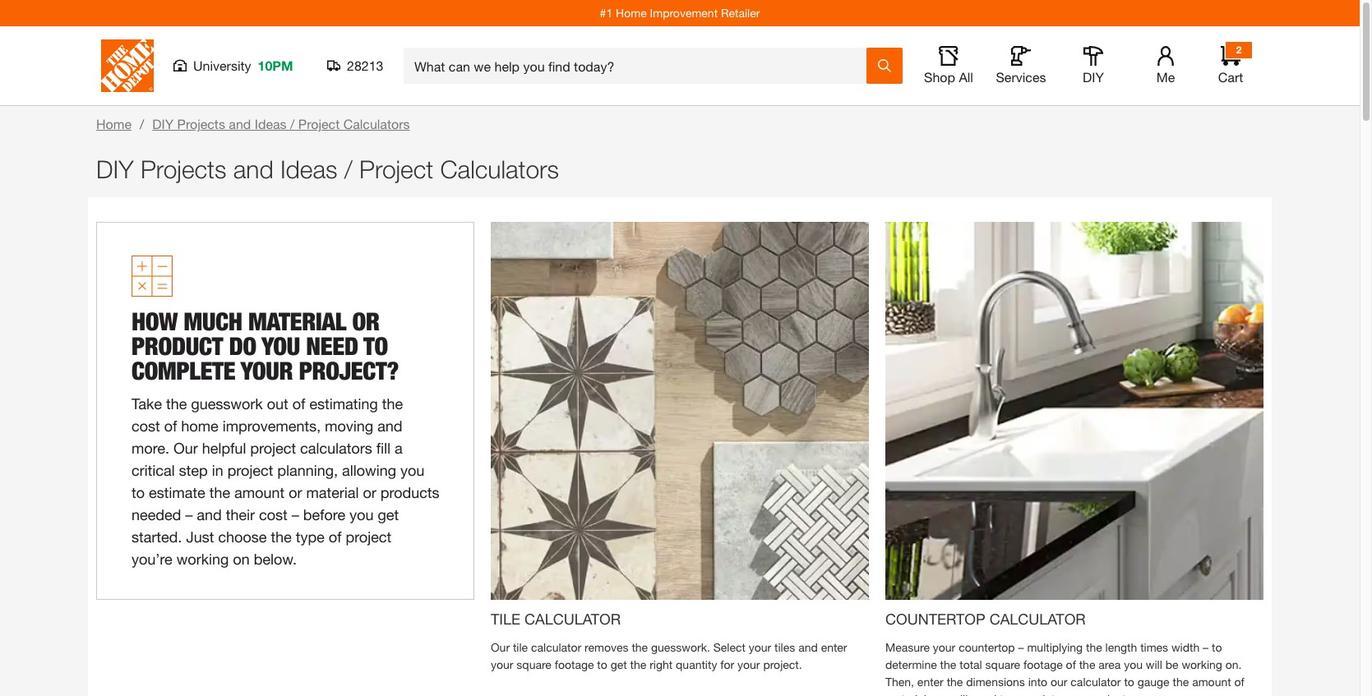 Task type: locate. For each thing, give the bounding box(es) containing it.
university 10pm
[[193, 58, 293, 73]]

0 horizontal spatial calculator
[[531, 641, 582, 655]]

enter right the tiles
[[821, 641, 848, 655]]

1 calculator from the left
[[525, 610, 621, 628]]

university
[[193, 58, 251, 73]]

improvement
[[650, 6, 718, 20]]

2 calculator from the left
[[990, 610, 1086, 628]]

diy projects and ideas / project calculators down 10pm
[[152, 116, 410, 132]]

1 horizontal spatial square
[[986, 658, 1021, 672]]

2 square from the left
[[986, 658, 1021, 672]]

/ down diy projects and ideas / project calculators link
[[344, 155, 353, 183]]

calculator up project at the bottom of the page
[[1071, 675, 1121, 689]]

your right for
[[738, 658, 760, 672]]

–
[[1019, 641, 1024, 655], [1203, 641, 1209, 655]]

1 horizontal spatial will
[[1146, 658, 1163, 672]]

diy right home link
[[152, 116, 174, 132]]

0 vertical spatial enter
[[821, 641, 848, 655]]

services
[[996, 69, 1047, 85]]

and right the tiles
[[799, 641, 818, 655]]

home right #1
[[616, 6, 647, 20]]

0 horizontal spatial enter
[[821, 641, 848, 655]]

shop all button
[[923, 46, 975, 86]]

enter inside 'our tile calculator removes the guesswork. select your tiles and enter your square footage to get the right quantity for your project.'
[[821, 641, 848, 655]]

1 vertical spatial diy
[[152, 116, 174, 132]]

1 vertical spatial /
[[344, 155, 353, 183]]

1 horizontal spatial diy
[[152, 116, 174, 132]]

footage
[[555, 658, 594, 672], [1024, 658, 1063, 672]]

calculator for countertop calculator
[[990, 610, 1086, 628]]

all
[[959, 69, 974, 85]]

to left get
[[597, 658, 608, 672]]

1 vertical spatial projects
[[141, 155, 226, 183]]

2
[[1237, 44, 1242, 56]]

you right material
[[930, 692, 949, 697]]

1 vertical spatial you
[[930, 692, 949, 697]]

your down countertop
[[933, 641, 956, 655]]

1 vertical spatial home
[[96, 116, 132, 132]]

square up dimensions
[[986, 658, 1021, 672]]

the down total
[[947, 675, 963, 689]]

0 vertical spatial you
[[1124, 658, 1143, 672]]

calculator
[[531, 641, 582, 655], [1071, 675, 1121, 689]]

0 vertical spatial will
[[1146, 658, 1163, 672]]

services button
[[995, 46, 1048, 86]]

0 horizontal spatial –
[[1019, 641, 1024, 655]]

tile
[[491, 610, 521, 628]]

0 vertical spatial ideas
[[255, 116, 287, 132]]

project.
[[764, 658, 802, 672]]

0 horizontal spatial calculators
[[343, 116, 410, 132]]

1 vertical spatial diy projects and ideas / project calculators
[[96, 155, 559, 183]]

width
[[1172, 641, 1200, 655]]

1 horizontal spatial enter
[[918, 675, 944, 689]]

diy projects and ideas / project calculators link
[[152, 116, 410, 132]]

1 horizontal spatial project
[[359, 155, 434, 183]]

diy projects and ideas / project calculators down diy projects and ideas / project calculators link
[[96, 155, 559, 183]]

0 vertical spatial and
[[229, 116, 251, 132]]

0 horizontal spatial calculator
[[525, 610, 621, 628]]

1 vertical spatial ideas
[[280, 155, 338, 183]]

square
[[517, 658, 552, 672], [986, 658, 1021, 672]]

0 vertical spatial of
[[1066, 658, 1076, 672]]

of
[[1066, 658, 1076, 672], [1235, 675, 1245, 689]]

times
[[1141, 641, 1169, 655]]

and
[[229, 116, 251, 132], [233, 155, 274, 183], [799, 641, 818, 655]]

to inside 'our tile calculator removes the guesswork. select your tiles and enter your square footage to get the right quantity for your project.'
[[597, 658, 608, 672]]

1 vertical spatial enter
[[918, 675, 944, 689]]

will
[[1146, 658, 1163, 672], [952, 692, 968, 697]]

of up our
[[1066, 658, 1076, 672]]

0 horizontal spatial will
[[952, 692, 968, 697]]

footage inside 'our tile calculator removes the guesswork. select your tiles and enter your square footage to get the right quantity for your project.'
[[555, 658, 594, 672]]

1 footage from the left
[[555, 658, 594, 672]]

your down our
[[1065, 692, 1088, 697]]

0 vertical spatial projects
[[177, 116, 225, 132]]

calculator down tile calculator
[[531, 641, 582, 655]]

– up the working
[[1203, 641, 1209, 655]]

projects
[[177, 116, 225, 132], [141, 155, 226, 183]]

1 vertical spatial will
[[952, 692, 968, 697]]

enter
[[821, 641, 848, 655], [918, 675, 944, 689]]

total
[[960, 658, 983, 672]]

you down length
[[1124, 658, 1143, 672]]

– left multiplying
[[1019, 641, 1024, 655]]

1 horizontal spatial calculator
[[990, 610, 1086, 628]]

0 horizontal spatial home
[[96, 116, 132, 132]]

1 horizontal spatial –
[[1203, 641, 1209, 655]]

and down diy projects and ideas / project calculators link
[[233, 155, 274, 183]]

footage up into
[[1024, 658, 1063, 672]]

get
[[611, 658, 627, 672]]

diy down home link
[[96, 155, 134, 183]]

0 horizontal spatial footage
[[555, 658, 594, 672]]

will down times
[[1146, 658, 1163, 672]]

for
[[721, 658, 735, 672]]

0 horizontal spatial square
[[517, 658, 552, 672]]

tiles
[[775, 641, 796, 655]]

2 – from the left
[[1203, 641, 1209, 655]]

and inside 'our tile calculator removes the guesswork. select your tiles and enter your square footage to get the right quantity for your project.'
[[799, 641, 818, 655]]

0 horizontal spatial you
[[930, 692, 949, 697]]

/ down 10pm
[[290, 116, 295, 132]]

0 horizontal spatial of
[[1066, 658, 1076, 672]]

ideas
[[255, 116, 287, 132], [280, 155, 338, 183]]

be
[[1166, 658, 1179, 672]]

countertop
[[959, 641, 1015, 655]]

calculators
[[343, 116, 410, 132], [440, 155, 559, 183]]

0 vertical spatial home
[[616, 6, 647, 20]]

home
[[616, 6, 647, 20], [96, 116, 132, 132]]

tile
[[513, 641, 528, 655]]

square down the tile
[[517, 658, 552, 672]]

calculator
[[525, 610, 621, 628], [990, 610, 1086, 628]]

diy left me
[[1083, 69, 1104, 85]]

What can we help you find today? search field
[[415, 49, 866, 83]]

the
[[632, 641, 648, 655], [1086, 641, 1103, 655], [630, 658, 647, 672], [941, 658, 957, 672], [1080, 658, 1096, 672], [947, 675, 963, 689], [1173, 675, 1189, 689]]

2 vertical spatial and
[[799, 641, 818, 655]]

2 horizontal spatial diy
[[1083, 69, 1104, 85]]

1 horizontal spatial of
[[1235, 675, 1245, 689]]

0 vertical spatial calculators
[[343, 116, 410, 132]]

0 vertical spatial calculator
[[531, 641, 582, 655]]

calculator inside 'our tile calculator removes the guesswork. select your tiles and enter your square footage to get the right quantity for your project.'
[[531, 641, 582, 655]]

0 vertical spatial project
[[298, 116, 340, 132]]

your
[[749, 641, 772, 655], [933, 641, 956, 655], [491, 658, 514, 672], [738, 658, 760, 672], [1065, 692, 1088, 697]]

footage down removes
[[555, 658, 594, 672]]

tile calculator image
[[491, 222, 869, 600]]

select
[[714, 641, 746, 655]]

2 vertical spatial diy
[[96, 155, 134, 183]]

diy
[[1083, 69, 1104, 85], [152, 116, 174, 132], [96, 155, 134, 183]]

1 vertical spatial and
[[233, 155, 274, 183]]

will left need
[[952, 692, 968, 697]]

ideas down diy projects and ideas / project calculators link
[[280, 155, 338, 183]]

dimensions
[[967, 675, 1025, 689]]

2 footage from the left
[[1024, 658, 1063, 672]]

0 vertical spatial /
[[290, 116, 295, 132]]

home down the home depot logo
[[96, 116, 132, 132]]

courtertop calculator image
[[886, 222, 1264, 600]]

1 horizontal spatial calculators
[[440, 155, 559, 183]]

and down university 10pm
[[229, 116, 251, 132]]

then,
[[886, 675, 915, 689]]

#1
[[600, 6, 613, 20]]

diy projects and ideas / project calculators
[[152, 116, 410, 132], [96, 155, 559, 183]]

1 horizontal spatial calculator
[[1071, 675, 1121, 689]]

#1 home improvement retailer
[[600, 6, 760, 20]]

multiplying
[[1028, 641, 1083, 655]]

the right get
[[630, 658, 647, 672]]

to
[[1212, 641, 1223, 655], [597, 658, 608, 672], [1125, 675, 1135, 689], [1000, 692, 1011, 697]]

of down on.
[[1235, 675, 1245, 689]]

28213 button
[[327, 58, 384, 74]]

1 horizontal spatial footage
[[1024, 658, 1063, 672]]

project
[[298, 116, 340, 132], [359, 155, 434, 183]]

countertop
[[886, 610, 986, 628]]

your left the tiles
[[749, 641, 772, 655]]

the down be
[[1173, 675, 1189, 689]]

0 vertical spatial diy
[[1083, 69, 1104, 85]]

calculator up removes
[[525, 610, 621, 628]]

1 vertical spatial project
[[359, 155, 434, 183]]

cart
[[1219, 69, 1244, 85]]

countertop calculator
[[886, 610, 1086, 628]]

0 horizontal spatial /
[[290, 116, 295, 132]]

footage inside measure your countertop – multiplying the length times width – to determine the total square footage of the area you will be working on. then, enter the dimensions into our calculator to gauge the amount of material you will need to complete your project
[[1024, 658, 1063, 672]]

you
[[1124, 658, 1143, 672], [930, 692, 949, 697]]

1 square from the left
[[517, 658, 552, 672]]

the left total
[[941, 658, 957, 672]]

0 horizontal spatial diy
[[96, 155, 134, 183]]

calculator up multiplying
[[990, 610, 1086, 628]]

quantity
[[676, 658, 718, 672]]

0 horizontal spatial project
[[298, 116, 340, 132]]

1 vertical spatial calculator
[[1071, 675, 1121, 689]]

our
[[491, 641, 510, 655]]

me button
[[1140, 46, 1193, 86]]

ideas down 10pm
[[255, 116, 287, 132]]

enter down determine
[[918, 675, 944, 689]]

to up the working
[[1212, 641, 1223, 655]]

complete
[[1014, 692, 1062, 697]]

/
[[290, 116, 295, 132], [344, 155, 353, 183]]



Task type: vqa. For each thing, say whether or not it's contained in the screenshot.
the bottom Projects
yes



Task type: describe. For each thing, give the bounding box(es) containing it.
into
[[1029, 675, 1048, 689]]

diy inside button
[[1083, 69, 1104, 85]]

28213
[[347, 58, 384, 73]]

enter inside measure your countertop – multiplying the length times width – to determine the total square footage of the area you will be working on. then, enter the dimensions into our calculator to gauge the amount of material you will need to complete your project
[[918, 675, 944, 689]]

measure
[[886, 641, 930, 655]]

determine
[[886, 658, 937, 672]]

1 horizontal spatial /
[[344, 155, 353, 183]]

material
[[886, 692, 927, 697]]

area
[[1099, 658, 1121, 672]]

length
[[1106, 641, 1138, 655]]

0 vertical spatial diy projects and ideas / project calculators
[[152, 116, 410, 132]]

the right removes
[[632, 641, 648, 655]]

shop all
[[924, 69, 974, 85]]

how much material or product do you need to complete your project? image
[[96, 222, 475, 600]]

tile calculator
[[491, 610, 621, 628]]

1 vertical spatial of
[[1235, 675, 1245, 689]]

1 horizontal spatial you
[[1124, 658, 1143, 672]]

1 horizontal spatial home
[[616, 6, 647, 20]]

removes
[[585, 641, 629, 655]]

calculator inside measure your countertop – multiplying the length times width – to determine the total square footage of the area you will be working on. then, enter the dimensions into our calculator to gauge the amount of material you will need to complete your project
[[1071, 675, 1121, 689]]

1 vertical spatial calculators
[[440, 155, 559, 183]]

guesswork.
[[651, 641, 710, 655]]

our
[[1051, 675, 1068, 689]]

measure your countertop – multiplying the length times width – to determine the total square footage of the area you will be working on. then, enter the dimensions into our calculator to gauge the amount of material you will need to complete your project
[[886, 641, 1245, 697]]

10pm
[[258, 58, 293, 73]]

to down dimensions
[[1000, 692, 1011, 697]]

right
[[650, 658, 673, 672]]

the home depot logo image
[[101, 39, 154, 92]]

project
[[1091, 692, 1126, 697]]

home link
[[96, 116, 132, 132]]

me
[[1157, 69, 1176, 85]]

your down 'our'
[[491, 658, 514, 672]]

need
[[971, 692, 997, 697]]

the up area
[[1086, 641, 1103, 655]]

1 – from the left
[[1019, 641, 1024, 655]]

diy button
[[1068, 46, 1120, 86]]

shop
[[924, 69, 956, 85]]

square inside 'our tile calculator removes the guesswork. select your tiles and enter your square footage to get the right quantity for your project.'
[[517, 658, 552, 672]]

calculator for tile calculator
[[525, 610, 621, 628]]

cart 2
[[1219, 44, 1244, 85]]

gauge
[[1138, 675, 1170, 689]]

square inside measure your countertop – multiplying the length times width – to determine the total square footage of the area you will be working on. then, enter the dimensions into our calculator to gauge the amount of material you will need to complete your project
[[986, 658, 1021, 672]]

working
[[1182, 658, 1223, 672]]

to left gauge
[[1125, 675, 1135, 689]]

on.
[[1226, 658, 1242, 672]]

our tile calculator removes the guesswork. select your tiles and enter your square footage to get the right quantity for your project.
[[491, 641, 848, 672]]

amount
[[1193, 675, 1232, 689]]

the left area
[[1080, 658, 1096, 672]]

retailer
[[721, 6, 760, 20]]



